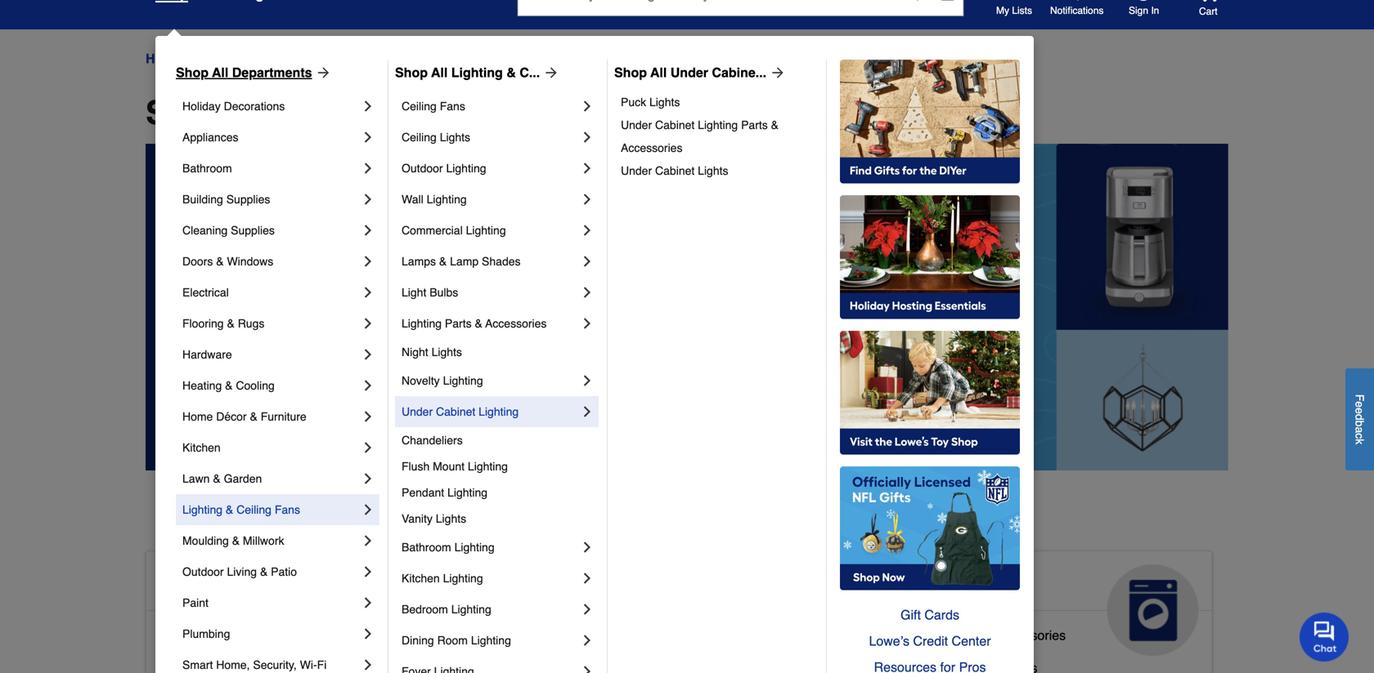 Task type: locate. For each thing, give the bounding box(es) containing it.
ceiling lights link
[[402, 122, 579, 153]]

arrow right image inside shop all lighting & c... link
[[540, 65, 560, 81]]

3 shop from the left
[[614, 65, 647, 80]]

under cabinet lights
[[621, 164, 728, 177]]

parts down bulbs
[[445, 317, 472, 330]]

appliances link
[[182, 122, 360, 153], [875, 552, 1212, 657]]

under inside under cabinet lighting parts & accessories
[[621, 119, 652, 132]]

animal & pet care image
[[743, 565, 834, 657]]

doors & windows
[[182, 255, 273, 268]]

0 vertical spatial home
[[146, 51, 182, 66]]

ceiling down ceiling fans
[[402, 131, 437, 144]]

1 vertical spatial appliances
[[888, 572, 1011, 598]]

rugs
[[238, 317, 265, 330]]

Search Query text field
[[518, 0, 889, 16]]

1 vertical spatial home
[[182, 411, 213, 424]]

None search field
[[517, 0, 964, 31]]

chevron right image
[[579, 98, 595, 115], [579, 160, 595, 177], [360, 191, 376, 208], [360, 254, 376, 270], [579, 254, 595, 270], [579, 285, 595, 301], [360, 316, 376, 332], [579, 373, 595, 389], [360, 378, 376, 394], [579, 404, 595, 420], [360, 409, 376, 425], [360, 471, 376, 487], [579, 540, 595, 556], [360, 564, 376, 581], [579, 571, 595, 587], [360, 595, 376, 612], [360, 658, 376, 674]]

1 vertical spatial kitchen
[[402, 573, 440, 586]]

0 vertical spatial cabinet
[[655, 119, 695, 132]]

under for under cabinet lights
[[621, 164, 652, 177]]

accessible down moulding
[[159, 572, 279, 598]]

kitchen link
[[182, 433, 360, 464]]

kitchen lighting
[[402, 573, 483, 586]]

2 accessible from the top
[[159, 629, 222, 644]]

0 horizontal spatial fans
[[275, 504, 300, 517]]

& right credit
[[984, 629, 992, 644]]

departments up 'holiday decorations'
[[196, 51, 271, 66]]

f e e d b a c k
[[1353, 395, 1366, 445]]

plumbing link
[[182, 619, 360, 650]]

outdoor down moulding
[[182, 566, 224, 579]]

appliances up cards
[[888, 572, 1011, 598]]

all down shop all departments link
[[236, 94, 277, 132]]

supplies up windows
[[231, 224, 275, 237]]

cabinet down puck lights
[[655, 119, 695, 132]]

building supplies
[[182, 193, 270, 206]]

fans up ceiling lights
[[440, 100, 465, 113]]

2 vertical spatial bathroom
[[226, 629, 282, 644]]

arrow right image up ceiling fans link
[[540, 65, 560, 81]]

lights down pendant lighting
[[436, 513, 466, 526]]

lighting up kitchen lighting link
[[454, 541, 495, 555]]

1 horizontal spatial shop
[[395, 65, 428, 80]]

chevron right image for lighting & ceiling fans
[[360, 502, 376, 519]]

lights down under cabinet lighting parts & accessories link
[[698, 164, 728, 177]]

home,
[[216, 659, 250, 672]]

1 horizontal spatial outdoor
[[402, 162, 443, 175]]

lamp
[[450, 255, 479, 268]]

1 horizontal spatial appliances link
[[875, 552, 1212, 657]]

shop for shop all under cabine...
[[614, 65, 647, 80]]

accessories for lighting parts & accessories
[[485, 317, 547, 330]]

1 horizontal spatial parts
[[741, 119, 768, 132]]

under cabinet lights link
[[621, 159, 815, 182]]

holiday
[[182, 100, 221, 113]]

kitchen for kitchen lighting
[[402, 573, 440, 586]]

e up 'd'
[[1353, 402, 1366, 408]]

ceiling up millwork
[[237, 504, 272, 517]]

0 vertical spatial bathroom
[[182, 162, 232, 175]]

fi
[[317, 659, 327, 672]]

2 horizontal spatial home
[[286, 572, 349, 598]]

kitchen up bedroom
[[402, 573, 440, 586]]

1 vertical spatial appliances link
[[875, 552, 1212, 657]]

fans down lawn & garden link
[[275, 504, 300, 517]]

officially licensed n f l gifts. shop now. image
[[840, 467, 1020, 591]]

shop up ceiling fans
[[395, 65, 428, 80]]

1 vertical spatial cabinet
[[655, 164, 695, 177]]

cabinet down under cabinet lighting parts & accessories
[[655, 164, 695, 177]]

0 vertical spatial accessible
[[159, 572, 279, 598]]

accessories right center
[[996, 629, 1066, 644]]

1 vertical spatial accessories
[[485, 317, 547, 330]]

electrical link
[[182, 277, 360, 308]]

outdoor up wall
[[402, 162, 443, 175]]

supplies
[[226, 193, 270, 206], [231, 224, 275, 237], [582, 655, 632, 670]]

arrow right image for shop all departments
[[312, 65, 332, 81]]

1 vertical spatial ceiling
[[402, 131, 437, 144]]

bathroom for bathroom lighting
[[402, 541, 451, 555]]

0 horizontal spatial appliances
[[182, 131, 238, 144]]

lighting down the flush mount lighting
[[447, 487, 488, 500]]

0 horizontal spatial home
[[146, 51, 182, 66]]

0 horizontal spatial shop
[[176, 65, 209, 80]]

chevron right image for kitchen
[[360, 440, 376, 456]]

patio
[[271, 566, 297, 579]]

accessible inside accessible bathroom link
[[159, 629, 222, 644]]

1 vertical spatial bathroom
[[402, 541, 451, 555]]

chevron right image for heating & cooling
[[360, 378, 376, 394]]

parts down cards
[[950, 629, 980, 644]]

shop all departments
[[176, 65, 312, 80]]

security,
[[253, 659, 297, 672]]

bathroom
[[182, 162, 232, 175], [402, 541, 451, 555], [226, 629, 282, 644]]

2 shop from the left
[[395, 65, 428, 80]]

2 vertical spatial accessories
[[996, 629, 1066, 644]]

& right décor
[[250, 411, 257, 424]]

0 vertical spatial accessories
[[621, 142, 683, 155]]

supplies inside "link"
[[582, 655, 632, 670]]

chevron right image for cleaning supplies
[[360, 222, 376, 239]]

& left "pet"
[[607, 572, 623, 598]]

sign in
[[1129, 5, 1159, 16]]

shop all under cabine... link
[[614, 63, 786, 83]]

parts inside under cabinet lighting parts & accessories
[[741, 119, 768, 132]]

holiday decorations
[[182, 100, 285, 113]]

outdoor lighting
[[402, 162, 486, 175]]

2 vertical spatial cabinet
[[436, 406, 475, 419]]

lights
[[649, 96, 680, 109], [440, 131, 470, 144], [698, 164, 728, 177], [432, 346, 462, 359], [436, 513, 466, 526]]

chevron right image for under cabinet lighting
[[579, 404, 595, 420]]

all up puck lights
[[650, 65, 667, 80]]

3 arrow right image from the left
[[766, 65, 786, 81]]

2 vertical spatial parts
[[950, 629, 980, 644]]

shop up puck
[[614, 65, 647, 80]]

accessible
[[159, 572, 279, 598], [159, 629, 222, 644]]

lighting up ceiling fans link
[[451, 65, 503, 80]]

lighting
[[451, 65, 503, 80], [698, 119, 738, 132], [446, 162, 486, 175], [427, 193, 467, 206], [466, 224, 506, 237], [402, 317, 442, 330], [443, 375, 483, 388], [479, 406, 519, 419], [468, 460, 508, 474], [447, 487, 488, 500], [182, 504, 223, 517], [454, 541, 495, 555], [443, 573, 483, 586], [451, 604, 491, 617], [471, 635, 511, 648]]

& down puck lights link
[[771, 119, 779, 132]]

flush
[[402, 460, 430, 474]]

chevron right image for ceiling fans
[[579, 98, 595, 115]]

1 vertical spatial outdoor
[[182, 566, 224, 579]]

f
[[1353, 395, 1366, 402]]

lights up novelty lighting
[[432, 346, 462, 359]]

dining
[[402, 635, 434, 648]]

accessories up under cabinet lights
[[621, 142, 683, 155]]

2 horizontal spatial shop
[[614, 65, 647, 80]]

chevron right image for bathroom lighting
[[579, 540, 595, 556]]

2 vertical spatial ceiling
[[237, 504, 272, 517]]

& inside "link"
[[216, 255, 224, 268]]

0 vertical spatial appliances link
[[182, 122, 360, 153]]

1 vertical spatial parts
[[445, 317, 472, 330]]

home
[[146, 51, 182, 66], [182, 411, 213, 424], [286, 572, 349, 598]]

ceiling up ceiling lights
[[402, 100, 437, 113]]

hardware
[[182, 348, 232, 362]]

chevron right image for smart home, security, wi-fi
[[360, 658, 376, 674]]

cabinet
[[655, 119, 695, 132], [655, 164, 695, 177], [436, 406, 475, 419]]

accessible inside accessible home link
[[159, 572, 279, 598]]

kitchen up lawn on the left bottom of the page
[[182, 442, 221, 455]]

decorations
[[224, 100, 285, 113]]

& up the 'moulding & millwork'
[[226, 504, 233, 517]]

lawn & garden
[[182, 473, 262, 486]]

arrow right image up the "shop all departments" on the top left
[[312, 65, 332, 81]]

novelty lighting
[[402, 375, 483, 388]]

all up 'holiday decorations'
[[212, 65, 228, 80]]

accessories for appliance parts & accessories
[[996, 629, 1066, 644]]

0 vertical spatial supplies
[[226, 193, 270, 206]]

0 horizontal spatial accessories
[[485, 317, 547, 330]]

all for shop all under cabine...
[[650, 65, 667, 80]]

enjoy savings year-round. no matter what you're shopping for, find what you need at a great price. image
[[146, 144, 1229, 471]]

camera image
[[939, 0, 956, 2]]

1 arrow right image from the left
[[312, 65, 332, 81]]

departments up holiday decorations link
[[232, 65, 312, 80]]

2 vertical spatial supplies
[[582, 655, 632, 670]]

livestock supplies link
[[524, 651, 632, 674]]

chevron right image
[[360, 98, 376, 115], [360, 129, 376, 146], [579, 129, 595, 146], [360, 160, 376, 177], [579, 191, 595, 208], [360, 222, 376, 239], [579, 222, 595, 239], [360, 285, 376, 301], [579, 316, 595, 332], [360, 347, 376, 363], [360, 440, 376, 456], [360, 502, 376, 519], [360, 533, 376, 550], [579, 602, 595, 618], [360, 627, 376, 643], [579, 633, 595, 649], [579, 664, 595, 674]]

plumbing
[[182, 628, 230, 641]]

arrow right image
[[312, 65, 332, 81], [540, 65, 560, 81], [766, 65, 786, 81]]

under cabinet lighting parts & accessories
[[621, 119, 782, 155]]

c
[[1353, 434, 1366, 439]]

night lights
[[402, 346, 462, 359]]

chevron right image for bedroom lighting
[[579, 602, 595, 618]]

bathroom up building at the left of the page
[[182, 162, 232, 175]]

0 horizontal spatial parts
[[445, 317, 472, 330]]

supplies up cleaning supplies
[[226, 193, 270, 206]]

light bulbs
[[402, 286, 458, 299]]

0 vertical spatial ceiling
[[402, 100, 437, 113]]

e up b
[[1353, 408, 1366, 414]]

cards
[[925, 608, 959, 623]]

cooling
[[236, 380, 275, 393]]

1 vertical spatial accessible
[[159, 629, 222, 644]]

1 accessible from the top
[[159, 572, 279, 598]]

chandeliers
[[402, 434, 463, 447]]

lighting down the bathroom lighting
[[443, 573, 483, 586]]

departments link
[[196, 49, 271, 69]]

accessories up night lights link
[[485, 317, 547, 330]]

chevron right image for moulding & millwork
[[360, 533, 376, 550]]

chevron right image for bathroom
[[360, 160, 376, 177]]

accessible up smart
[[159, 629, 222, 644]]

lights for night lights
[[432, 346, 462, 359]]

parts down puck lights link
[[741, 119, 768, 132]]

lights up outdoor lighting
[[440, 131, 470, 144]]

1 shop from the left
[[176, 65, 209, 80]]

supplies right livestock
[[582, 655, 632, 670]]

lists
[[1012, 5, 1032, 16]]

0 horizontal spatial arrow right image
[[312, 65, 332, 81]]

0 vertical spatial appliances
[[182, 131, 238, 144]]

chevron right image for novelty lighting
[[579, 373, 595, 389]]

parts for appliance parts & accessories
[[950, 629, 980, 644]]

chevron right image for lamps & lamp shades
[[579, 254, 595, 270]]

novelty
[[402, 375, 440, 388]]

visit the lowe's toy shop. image
[[840, 331, 1020, 456]]

paint link
[[182, 588, 360, 619]]

0 horizontal spatial outdoor
[[182, 566, 224, 579]]

& left rugs
[[227, 317, 235, 330]]

ceiling for ceiling lights
[[402, 131, 437, 144]]

my lists
[[996, 5, 1032, 16]]

bathroom up smart home, security, wi-fi
[[226, 629, 282, 644]]

2 arrow right image from the left
[[540, 65, 560, 81]]

2 vertical spatial home
[[286, 572, 349, 598]]

lighting down puck lights link
[[698, 119, 738, 132]]

& down light bulbs link
[[475, 317, 482, 330]]

my
[[996, 5, 1009, 16]]

departments for shop
[[232, 65, 312, 80]]

lights for ceiling lights
[[440, 131, 470, 144]]

cabinet for under cabinet lights
[[655, 164, 695, 177]]

chevron right image for ceiling lights
[[579, 129, 595, 146]]

1 vertical spatial fans
[[275, 504, 300, 517]]

moulding & millwork
[[182, 535, 284, 548]]

0 vertical spatial kitchen
[[182, 442, 221, 455]]

parts
[[741, 119, 768, 132], [445, 317, 472, 330], [950, 629, 980, 644]]

supplies for livestock supplies
[[582, 655, 632, 670]]

kitchen
[[182, 442, 221, 455], [402, 573, 440, 586]]

chevron right image for kitchen lighting
[[579, 571, 595, 587]]

commercial
[[402, 224, 463, 237]]

0 horizontal spatial kitchen
[[182, 442, 221, 455]]

ceiling lights
[[402, 131, 470, 144]]

arrow right image inside shop all departments link
[[312, 65, 332, 81]]

shop up holiday
[[176, 65, 209, 80]]

electrical
[[182, 286, 229, 299]]

2 horizontal spatial arrow right image
[[766, 65, 786, 81]]

cabine...
[[712, 65, 766, 80]]

accessible for accessible bathroom
[[159, 629, 222, 644]]

lighting up chandeliers link
[[479, 406, 519, 419]]

arrow right image inside shop all under cabine... link
[[766, 65, 786, 81]]

bedroom lighting link
[[402, 595, 579, 626]]

lighting down outdoor lighting
[[427, 193, 467, 206]]

1 horizontal spatial accessories
[[621, 142, 683, 155]]

departments up outdoor lighting
[[286, 94, 486, 132]]

animal
[[524, 572, 600, 598]]

fans
[[440, 100, 465, 113], [275, 504, 300, 517]]

bathroom down the vanity lights
[[402, 541, 451, 555]]

heating
[[182, 380, 222, 393]]

under for under cabinet lighting parts & accessories
[[621, 119, 652, 132]]

accessible bathroom link
[[159, 625, 282, 658]]

hardware link
[[182, 339, 360, 371]]

ceiling
[[402, 100, 437, 113], [402, 131, 437, 144], [237, 504, 272, 517]]

lamps
[[402, 255, 436, 268]]

2 horizontal spatial accessories
[[996, 629, 1066, 644]]

windows
[[227, 255, 273, 268]]

& inside under cabinet lighting parts & accessories
[[771, 119, 779, 132]]

dining room lighting
[[402, 635, 511, 648]]

1 horizontal spatial fans
[[440, 100, 465, 113]]

2 horizontal spatial parts
[[950, 629, 980, 644]]

arrow right image up puck lights link
[[766, 65, 786, 81]]

& right lawn on the left bottom of the page
[[213, 473, 221, 486]]

chevron right image for holiday decorations
[[360, 98, 376, 115]]

vanity
[[402, 513, 433, 526]]

cabinet inside under cabinet lighting parts & accessories
[[655, 119, 695, 132]]

1 horizontal spatial appliances
[[888, 572, 1011, 598]]

1 vertical spatial supplies
[[231, 224, 275, 237]]

all up ceiling fans
[[431, 65, 448, 80]]

1 horizontal spatial arrow right image
[[540, 65, 560, 81]]

0 vertical spatial outdoor
[[402, 162, 443, 175]]

outdoor inside 'link'
[[182, 566, 224, 579]]

all for shop all departments
[[212, 65, 228, 80]]

d
[[1353, 414, 1366, 421]]

0 horizontal spatial appliances link
[[182, 122, 360, 153]]

& right doors
[[216, 255, 224, 268]]

appliances down holiday
[[182, 131, 238, 144]]

cleaning
[[182, 224, 228, 237]]

arrow right image for shop all lighting & c...
[[540, 65, 560, 81]]

accessible for accessible home
[[159, 572, 279, 598]]

wall lighting link
[[402, 184, 579, 215]]

lights right puck
[[649, 96, 680, 109]]

shop for shop all lighting & c...
[[395, 65, 428, 80]]

0 vertical spatial parts
[[741, 119, 768, 132]]

1 horizontal spatial home
[[182, 411, 213, 424]]

& left millwork
[[232, 535, 240, 548]]

cabinet down novelty lighting
[[436, 406, 475, 419]]

1 horizontal spatial kitchen
[[402, 573, 440, 586]]



Task type: vqa. For each thing, say whether or not it's contained in the screenshot.
Lighting within Under Cabinet Lighting Parts & Accessories
yes



Task type: describe. For each thing, give the bounding box(es) containing it.
cabinet for under cabinet lighting parts & accessories
[[655, 119, 695, 132]]

gift
[[901, 608, 921, 623]]

dining room lighting link
[[402, 626, 579, 657]]

chevron right image for flooring & rugs
[[360, 316, 376, 332]]

appliance parts & accessories link
[[888, 625, 1066, 658]]

millwork
[[243, 535, 284, 548]]

lighting parts & accessories link
[[402, 308, 579, 339]]

shop all departments
[[146, 94, 486, 132]]

all for shop all departments
[[236, 94, 277, 132]]

appliance parts & accessories
[[888, 629, 1066, 644]]

0 vertical spatial fans
[[440, 100, 465, 113]]

holiday hosting essentials. image
[[840, 195, 1020, 320]]

accessible home link
[[146, 552, 483, 657]]

novelty lighting link
[[402, 366, 579, 397]]

smart home, security, wi-fi
[[182, 659, 327, 672]]

2 e from the top
[[1353, 408, 1366, 414]]

chevron right image for plumbing
[[360, 627, 376, 643]]

heating & cooling link
[[182, 371, 360, 402]]

departments for shop
[[286, 94, 486, 132]]

outdoor for outdoor lighting
[[402, 162, 443, 175]]

chevron right image for doors & windows
[[360, 254, 376, 270]]

chevron right image for commercial lighting
[[579, 222, 595, 239]]

lights for vanity lights
[[436, 513, 466, 526]]

credit
[[913, 634, 948, 649]]

wall
[[402, 193, 423, 206]]

home for home décor & furniture
[[182, 411, 213, 424]]

garden
[[224, 473, 262, 486]]

ceiling for ceiling fans
[[402, 100, 437, 113]]

puck lights link
[[621, 91, 815, 114]]

lamps & lamp shades
[[402, 255, 521, 268]]

room
[[437, 635, 468, 648]]

home for home
[[146, 51, 182, 66]]

home décor & furniture
[[182, 411, 306, 424]]

under cabinet lighting
[[402, 406, 519, 419]]

flooring
[[182, 317, 224, 330]]

a
[[1353, 427, 1366, 434]]

animal & pet care link
[[511, 552, 847, 657]]

livestock
[[524, 655, 578, 670]]

lowe's credit center link
[[840, 629, 1020, 655]]

cleaning supplies
[[182, 224, 275, 237]]

lighting up under cabinet lighting
[[443, 375, 483, 388]]

smart
[[182, 659, 213, 672]]

pet
[[630, 572, 665, 598]]

chevron right image for lawn & garden
[[360, 471, 376, 487]]

find gifts for the diyer. image
[[840, 60, 1020, 184]]

chevron right image for appliances
[[360, 129, 376, 146]]

lawn & garden link
[[182, 464, 360, 495]]

shop all under cabine...
[[614, 65, 766, 80]]

bathroom for bathroom
[[182, 162, 232, 175]]

lights for puck lights
[[649, 96, 680, 109]]

lamps & lamp shades link
[[402, 246, 579, 277]]

bathroom lighting
[[402, 541, 495, 555]]

commercial lighting
[[402, 224, 506, 237]]

appliances image
[[1107, 565, 1199, 657]]

lighting down bedroom lighting link
[[471, 635, 511, 648]]

chevron right image for light bulbs
[[579, 285, 595, 301]]

home décor & furniture link
[[182, 402, 360, 433]]

& inside animal & pet care
[[607, 572, 623, 598]]

décor
[[216, 411, 247, 424]]

lighting parts & accessories
[[402, 317, 547, 330]]

lighting up dining room lighting on the left bottom
[[451, 604, 491, 617]]

accessible home
[[159, 572, 349, 598]]

chat invite button image
[[1300, 613, 1350, 663]]

animal & pet care
[[524, 572, 665, 624]]

cart button
[[1176, 0, 1219, 18]]

doors & windows link
[[182, 246, 360, 277]]

ceiling fans
[[402, 100, 465, 113]]

lighting down chandeliers link
[[468, 460, 508, 474]]

chevron right image for outdoor living & patio
[[360, 564, 376, 581]]

lighting & ceiling fans
[[182, 504, 300, 517]]

bathroom link
[[182, 153, 360, 184]]

f e e d b a c k button
[[1345, 369, 1374, 471]]

shop all departments link
[[176, 63, 332, 83]]

& left lamp
[[439, 255, 447, 268]]

c...
[[520, 65, 540, 80]]

shop
[[146, 94, 227, 132]]

wall lighting
[[402, 193, 467, 206]]

cabinet for under cabinet lighting
[[436, 406, 475, 419]]

chevron right image for electrical
[[360, 285, 376, 301]]

sign
[[1129, 5, 1148, 16]]

supplies for cleaning supplies
[[231, 224, 275, 237]]

lighting down ceiling lights link
[[446, 162, 486, 175]]

appliance
[[888, 629, 946, 644]]

pendant
[[402, 487, 444, 500]]

mount
[[433, 460, 465, 474]]

accessible home image
[[378, 565, 470, 657]]

bathroom lighting link
[[402, 532, 579, 564]]

& left patio
[[260, 566, 268, 579]]

puck
[[621, 96, 646, 109]]

flush mount lighting
[[402, 460, 508, 474]]

lighting up moulding
[[182, 504, 223, 517]]

puck lights
[[621, 96, 680, 109]]

accessible bathroom
[[159, 629, 282, 644]]

chevron right image for home décor & furniture
[[360, 409, 376, 425]]

chevron right image for paint
[[360, 595, 376, 612]]

gift cards
[[901, 608, 959, 623]]

outdoor for outdoor living & patio
[[182, 566, 224, 579]]

pendant lighting link
[[402, 480, 595, 506]]

1 e from the top
[[1353, 402, 1366, 408]]

lighting up night
[[402, 317, 442, 330]]

outdoor lighting link
[[402, 153, 579, 184]]

lowe's credit center
[[869, 634, 991, 649]]

chevron right image for dining room lighting
[[579, 633, 595, 649]]

holiday decorations link
[[182, 91, 360, 122]]

bedroom
[[402, 604, 448, 617]]

shop all lighting & c...
[[395, 65, 540, 80]]

accessories inside under cabinet lighting parts & accessories
[[621, 142, 683, 155]]

shop for shop all departments
[[176, 65, 209, 80]]

all for shop all lighting & c...
[[431, 65, 448, 80]]

parts for lighting parts & accessories
[[445, 317, 472, 330]]

kitchen lighting link
[[402, 564, 579, 595]]

care
[[524, 598, 575, 624]]

chevron right image for building supplies
[[360, 191, 376, 208]]

wi-
[[300, 659, 317, 672]]

cart
[[1199, 6, 1218, 17]]

heating & cooling
[[182, 380, 275, 393]]

lowe's
[[869, 634, 909, 649]]

commercial lighting link
[[402, 215, 579, 246]]

flooring & rugs link
[[182, 308, 360, 339]]

shop all lighting & c... link
[[395, 63, 560, 83]]

cleaning supplies link
[[182, 215, 360, 246]]

& left c...
[[507, 65, 516, 80]]

moulding & millwork link
[[182, 526, 360, 557]]

lighting inside under cabinet lighting parts & accessories
[[698, 119, 738, 132]]

lighting up the lamps & lamp shades link
[[466, 224, 506, 237]]

chevron right image for outdoor lighting
[[579, 160, 595, 177]]

night lights link
[[402, 339, 595, 366]]

kitchen for kitchen
[[182, 442, 221, 455]]

under for under cabinet lighting
[[402, 406, 433, 419]]

lighting & ceiling fans link
[[182, 495, 360, 526]]

& left cooling at left bottom
[[225, 380, 233, 393]]

arrow right image for shop all under cabine...
[[766, 65, 786, 81]]

chevron right image for hardware
[[360, 347, 376, 363]]

ceiling fans link
[[402, 91, 579, 122]]

supplies for building supplies
[[226, 193, 270, 206]]

chevron right image for wall lighting
[[579, 191, 595, 208]]

night
[[402, 346, 428, 359]]

chevron right image for lighting parts & accessories
[[579, 316, 595, 332]]

living
[[227, 566, 257, 579]]



